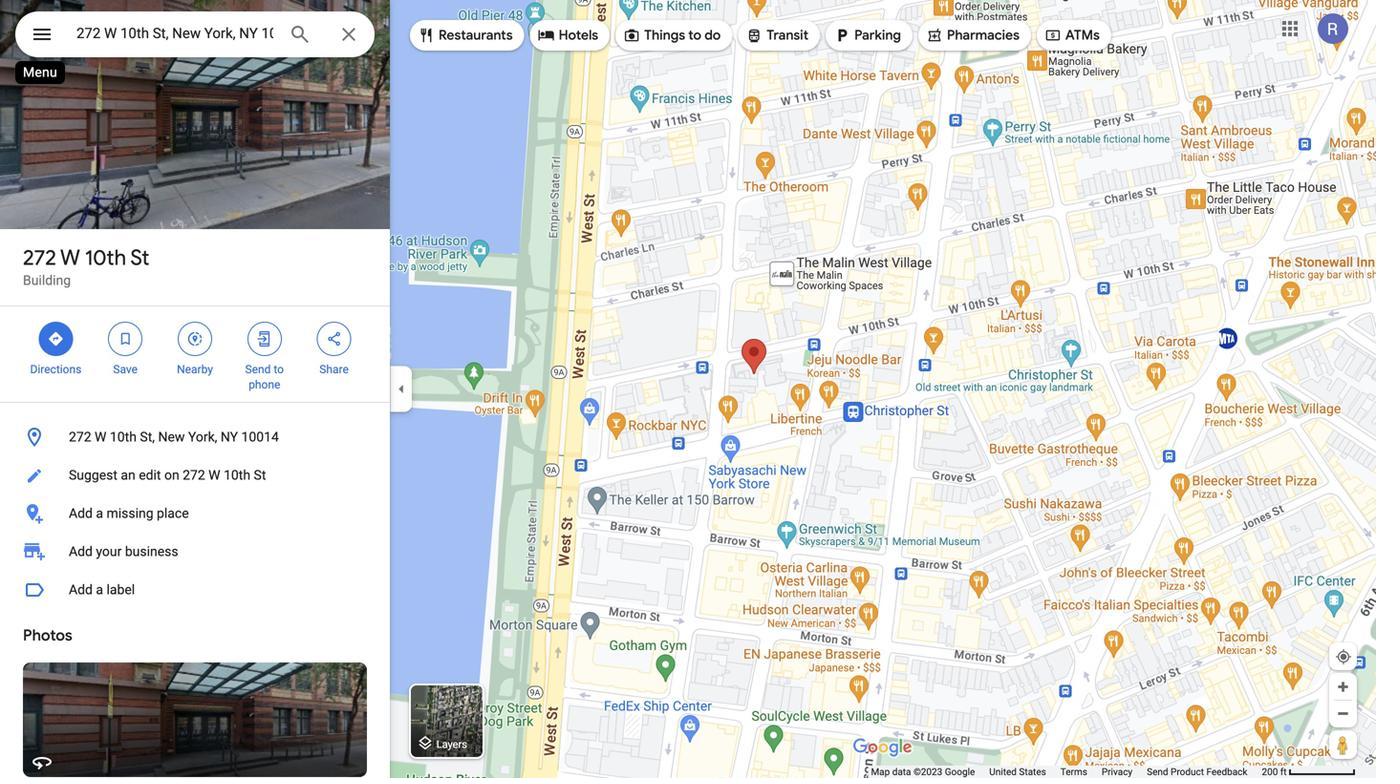 Task type: vqa. For each thing, say whether or not it's contained in the screenshot.


Task type: locate. For each thing, give the bounding box(es) containing it.
10th
[[85, 245, 126, 271], [110, 430, 137, 445], [224, 468, 250, 484]]

1 horizontal spatial w
[[95, 430, 107, 445]]

3 add from the top
[[69, 582, 93, 598]]

0 horizontal spatial w
[[60, 245, 80, 271]]

st,
[[140, 430, 155, 445]]

nearby
[[177, 363, 213, 377]]

1 a from the top
[[96, 506, 103, 522]]

w inside 272 w 10th st building
[[60, 245, 80, 271]]

to inside  things to do
[[688, 27, 701, 44]]

to left the do
[[688, 27, 701, 44]]

zoom out image
[[1336, 707, 1350, 722]]

w for st,
[[95, 430, 107, 445]]

0 vertical spatial to
[[688, 27, 701, 44]]


[[256, 329, 273, 350]]

0 vertical spatial 10th
[[85, 245, 126, 271]]

send inside send to phone
[[245, 363, 271, 377]]

show street view coverage image
[[1329, 731, 1357, 760]]

1 horizontal spatial send
[[1147, 767, 1168, 778]]

business
[[125, 544, 178, 560]]

1 vertical spatial add
[[69, 544, 93, 560]]

10th down the ny
[[224, 468, 250, 484]]

1 add from the top
[[69, 506, 93, 522]]

1 vertical spatial st
[[254, 468, 266, 484]]

ny
[[221, 430, 238, 445]]

w up suggest
[[95, 430, 107, 445]]


[[623, 25, 640, 46]]

add a missing place
[[69, 506, 189, 522]]

parking
[[854, 27, 901, 44]]

st
[[130, 245, 149, 271], [254, 468, 266, 484]]

privacy
[[1102, 767, 1133, 778]]

10th inside 272 w 10th st building
[[85, 245, 126, 271]]

restaurants
[[439, 27, 513, 44]]

0 vertical spatial a
[[96, 506, 103, 522]]

add your business
[[69, 544, 178, 560]]

terms button
[[1061, 766, 1087, 779]]

send up phone
[[245, 363, 271, 377]]

directions
[[30, 363, 82, 377]]

map data ©2023 google
[[871, 767, 975, 778]]

missing
[[107, 506, 153, 522]]

add down suggest
[[69, 506, 93, 522]]

272 w 10th st building
[[23, 245, 149, 289]]

hotels
[[559, 27, 598, 44]]

phone
[[249, 378, 280, 392]]

google
[[945, 767, 975, 778]]

a inside add a missing place "button"
[[96, 506, 103, 522]]

add a missing place button
[[0, 495, 390, 533]]

272 up suggest
[[69, 430, 91, 445]]

1 vertical spatial send
[[1147, 767, 1168, 778]]

add a label
[[69, 582, 135, 598]]

2 horizontal spatial 272
[[183, 468, 205, 484]]

1 vertical spatial 272
[[69, 430, 91, 445]]

1 horizontal spatial st
[[254, 468, 266, 484]]

footer containing map data ©2023 google
[[871, 766, 1262, 779]]

add your business link
[[0, 533, 390, 572]]

new
[[158, 430, 185, 445]]

 pharmacies
[[926, 25, 1020, 46]]

272 up building
[[23, 245, 56, 271]]

to up phone
[[274, 363, 284, 377]]

st inside 272 w 10th st building
[[130, 245, 149, 271]]

272 right on
[[183, 468, 205, 484]]

map
[[871, 767, 890, 778]]

10th up  in the top left of the page
[[85, 245, 126, 271]]

2 vertical spatial w
[[209, 468, 220, 484]]

0 horizontal spatial 272
[[23, 245, 56, 271]]

w down york,
[[209, 468, 220, 484]]


[[926, 25, 943, 46]]

1 vertical spatial a
[[96, 582, 103, 598]]

272 for st,
[[69, 430, 91, 445]]

w up building
[[60, 245, 80, 271]]

0 horizontal spatial to
[[274, 363, 284, 377]]

 things to do
[[623, 25, 721, 46]]

add
[[69, 506, 93, 522], [69, 544, 93, 560], [69, 582, 93, 598]]

0 vertical spatial w
[[60, 245, 80, 271]]

send
[[245, 363, 271, 377], [1147, 767, 1168, 778]]

0 vertical spatial add
[[69, 506, 93, 522]]

1 horizontal spatial 272
[[69, 430, 91, 445]]

add inside button
[[69, 582, 93, 598]]

1 vertical spatial to
[[274, 363, 284, 377]]

united states
[[989, 767, 1046, 778]]

footer
[[871, 766, 1262, 779]]

a left missing
[[96, 506, 103, 522]]

add inside "button"
[[69, 506, 93, 522]]

a inside button
[[96, 582, 103, 598]]

suggest
[[69, 468, 117, 484]]

 restaurants
[[418, 25, 513, 46]]

a left label at the bottom left of page
[[96, 582, 103, 598]]

terms
[[1061, 767, 1087, 778]]

york,
[[188, 430, 217, 445]]


[[833, 25, 851, 46]]

to
[[688, 27, 701, 44], [274, 363, 284, 377]]

None field
[[76, 22, 273, 45]]

10014
[[241, 430, 279, 445]]

w
[[60, 245, 80, 271], [95, 430, 107, 445], [209, 468, 220, 484]]

272 w 10th st, new york, ny 10014
[[69, 430, 279, 445]]

layers
[[436, 739, 467, 751]]

send to phone
[[245, 363, 284, 392]]

0 vertical spatial st
[[130, 245, 149, 271]]

footer inside google maps "element"
[[871, 766, 1262, 779]]

1 vertical spatial w
[[95, 430, 107, 445]]

add left label at the bottom left of page
[[69, 582, 93, 598]]

send inside send product feedback button
[[1147, 767, 1168, 778]]

0 vertical spatial 272
[[23, 245, 56, 271]]

1 horizontal spatial to
[[688, 27, 701, 44]]

2 add from the top
[[69, 544, 93, 560]]

a
[[96, 506, 103, 522], [96, 582, 103, 598]]

10th for st
[[85, 245, 126, 271]]


[[538, 25, 555, 46]]


[[186, 329, 204, 350]]

 transit
[[746, 25, 809, 46]]


[[47, 329, 64, 350]]

2 a from the top
[[96, 582, 103, 598]]

0 vertical spatial send
[[245, 363, 271, 377]]

2 vertical spatial add
[[69, 582, 93, 598]]

add for add your business
[[69, 544, 93, 560]]

2 horizontal spatial w
[[209, 468, 220, 484]]


[[1044, 25, 1062, 46]]

272
[[23, 245, 56, 271], [69, 430, 91, 445], [183, 468, 205, 484]]

google maps element
[[0, 0, 1376, 779]]

0 horizontal spatial st
[[130, 245, 149, 271]]

an
[[121, 468, 135, 484]]

1 vertical spatial 10th
[[110, 430, 137, 445]]

a for missing
[[96, 506, 103, 522]]

google account: ruby anderson  
(rubyanndersson@gmail.com) image
[[1318, 14, 1348, 44]]

w for st
[[60, 245, 80, 271]]

10th left st,
[[110, 430, 137, 445]]

suggest an edit on 272 w 10th st button
[[0, 457, 390, 495]]

add left your at the left of page
[[69, 544, 93, 560]]

st up  in the top left of the page
[[130, 245, 149, 271]]

272 w 10th st main content
[[0, 0, 390, 779]]

272 W 10th St, New York, NY 10014 field
[[15, 11, 375, 57]]

send left product
[[1147, 767, 1168, 778]]

things
[[644, 27, 685, 44]]

0 horizontal spatial send
[[245, 363, 271, 377]]

272 inside 272 w 10th st building
[[23, 245, 56, 271]]

actions for 272 w 10th st region
[[0, 307, 390, 402]]

collapse side panel image
[[391, 379, 412, 400]]

st down the 10014
[[254, 468, 266, 484]]



Task type: describe. For each thing, give the bounding box(es) containing it.
photos
[[23, 626, 72, 646]]

states
[[1019, 767, 1046, 778]]

2 vertical spatial 272
[[183, 468, 205, 484]]

©2023
[[914, 767, 943, 778]]

st inside button
[[254, 468, 266, 484]]

united
[[989, 767, 1017, 778]]

200 ft button
[[1262, 767, 1356, 778]]

place
[[157, 506, 189, 522]]

zoom in image
[[1336, 680, 1350, 695]]

send for send product feedback
[[1147, 767, 1168, 778]]

share
[[319, 363, 349, 377]]

send product feedback
[[1147, 767, 1248, 778]]

pharmacies
[[947, 27, 1020, 44]]

privacy button
[[1102, 766, 1133, 779]]

200 ft
[[1262, 767, 1287, 778]]


[[418, 25, 435, 46]]

none field inside 272 w 10th st, new york, ny 10014 field
[[76, 22, 273, 45]]

200
[[1262, 767, 1278, 778]]

save
[[113, 363, 138, 377]]

feedback
[[1207, 767, 1248, 778]]

2 vertical spatial 10th
[[224, 468, 250, 484]]

 atms
[[1044, 25, 1100, 46]]

a for label
[[96, 582, 103, 598]]

show your location image
[[1335, 649, 1352, 666]]

 parking
[[833, 25, 901, 46]]


[[325, 329, 343, 350]]

add for add a missing place
[[69, 506, 93, 522]]

add for add a label
[[69, 582, 93, 598]]

 hotels
[[538, 25, 598, 46]]

on
[[164, 468, 179, 484]]

272 for st
[[23, 245, 56, 271]]

ft
[[1280, 767, 1287, 778]]

do
[[705, 27, 721, 44]]


[[31, 21, 54, 48]]


[[117, 329, 134, 350]]

atms
[[1066, 27, 1100, 44]]

272 w 10th st, new york, ny 10014 button
[[0, 419, 390, 457]]

suggest an edit on 272 w 10th st
[[69, 468, 266, 484]]

 button
[[15, 11, 69, 61]]

united states button
[[989, 766, 1046, 779]]

send product feedback button
[[1147, 766, 1248, 779]]

edit
[[139, 468, 161, 484]]

add a label button
[[0, 572, 390, 610]]

label
[[107, 582, 135, 598]]

data
[[892, 767, 911, 778]]

send for send to phone
[[245, 363, 271, 377]]

product
[[1171, 767, 1204, 778]]


[[746, 25, 763, 46]]

building
[[23, 273, 71, 289]]

 search field
[[15, 11, 375, 61]]

10th for st,
[[110, 430, 137, 445]]

your
[[96, 544, 122, 560]]

transit
[[767, 27, 809, 44]]

to inside send to phone
[[274, 363, 284, 377]]



